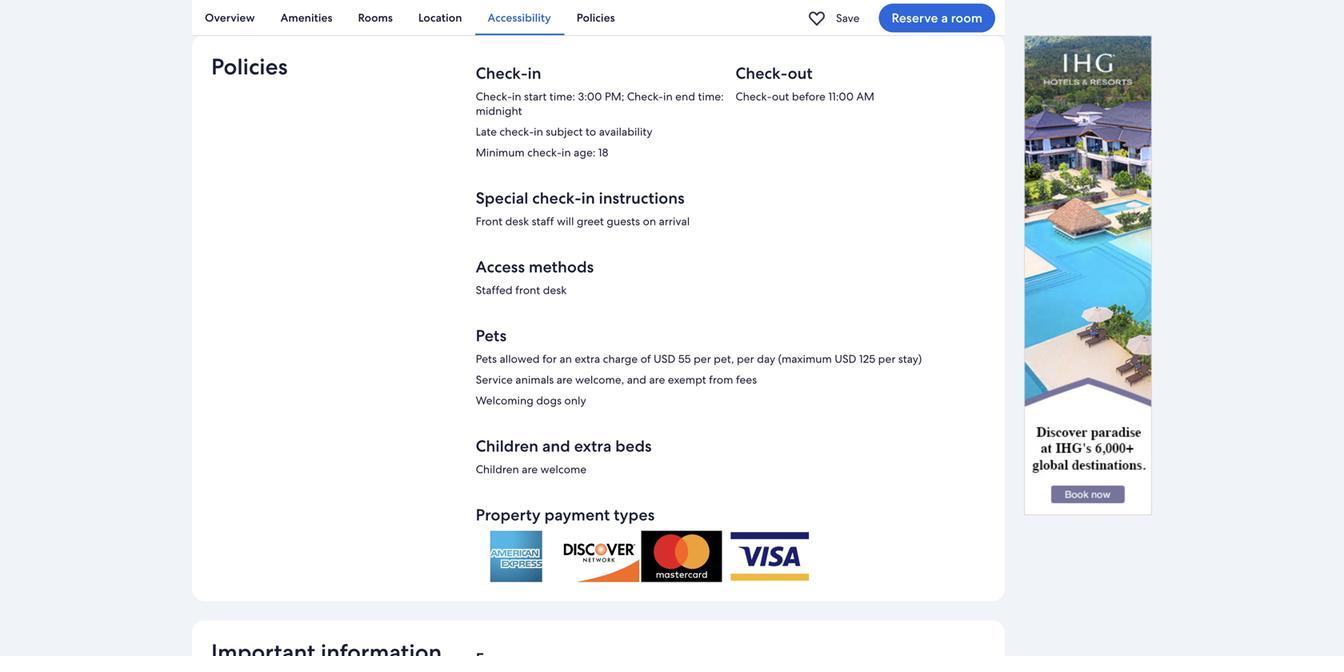 Task type: vqa. For each thing, say whether or not it's contained in the screenshot.
second time: from left
yes



Task type: describe. For each thing, give the bounding box(es) containing it.
for
[[543, 352, 557, 366]]

fees
[[736, 373, 757, 387]]

0 vertical spatial policies
[[577, 10, 615, 25]]

pm;
[[605, 89, 624, 104]]

(maximum
[[778, 352, 832, 366]]

access
[[476, 257, 525, 277]]

staff
[[532, 214, 554, 229]]

charge
[[603, 352, 638, 366]]

55
[[678, 352, 691, 366]]

welcoming
[[476, 393, 534, 408]]

mastercard image
[[641, 531, 722, 582]]

subject
[[546, 124, 583, 139]]

2 pets from the top
[[476, 352, 497, 366]]

an
[[560, 352, 572, 366]]

0 vertical spatial out
[[788, 63, 813, 84]]

extra inside pets pets allowed for an extra charge of usd 55 per pet, per day (maximum usd 125 per stay) service animals are welcome, and are exempt from fees welcoming dogs only
[[575, 352, 600, 366]]

1 horizontal spatial are
[[557, 373, 573, 387]]

before
[[792, 89, 826, 104]]

types
[[614, 505, 655, 525]]

day
[[757, 352, 776, 366]]

rooms
[[358, 10, 393, 25]]

animals
[[516, 373, 554, 387]]

in left the end
[[663, 89, 673, 104]]

125
[[859, 352, 876, 366]]

extra inside children and extra beds children are welcome
[[574, 436, 612, 457]]

accessibility link
[[475, 0, 564, 35]]

late
[[476, 124, 497, 139]]

check-in check-in start time: 3:00 pm; check-in end time: midnight late check-in subject to availability minimum check-in age: 18
[[476, 63, 724, 160]]

check- inside special check-in instructions front desk staff will greet guests on arrival
[[532, 188, 582, 208]]

rooms link
[[345, 0, 406, 35]]

0 vertical spatial check-
[[500, 124, 534, 139]]

will
[[557, 214, 574, 229]]

are inside children and extra beds children are welcome
[[522, 462, 538, 477]]

am
[[857, 89, 875, 104]]

availability
[[599, 124, 653, 139]]

american express image
[[476, 531, 557, 582]]

1 time: from the left
[[550, 89, 575, 104]]

list containing overview
[[192, 0, 1005, 35]]

age:
[[574, 145, 596, 160]]

1 vertical spatial policies
[[211, 52, 288, 81]]

front
[[515, 283, 540, 297]]

amenities
[[281, 10, 333, 25]]

exempt
[[668, 373, 706, 387]]

1 usd from the left
[[654, 352, 676, 366]]

policies link
[[564, 0, 628, 35]]

discover image
[[559, 531, 640, 582]]

check-out check-out before 11:00 am
[[736, 63, 875, 104]]

in inside special check-in instructions front desk staff will greet guests on arrival
[[581, 188, 595, 208]]

beds
[[616, 436, 652, 457]]

instructions
[[599, 188, 685, 208]]

reserve
[[892, 10, 938, 26]]

visa image
[[724, 531, 816, 582]]

of
[[641, 352, 651, 366]]

3:00
[[578, 89, 602, 104]]

pets pets allowed for an extra charge of usd 55 per pet, per day (maximum usd 125 per stay) service animals are welcome, and are exempt from fees welcoming dogs only
[[476, 325, 922, 408]]

to
[[586, 124, 596, 139]]

property
[[476, 505, 541, 525]]

2 per from the left
[[737, 352, 754, 366]]

reserve a room button
[[879, 4, 996, 32]]

only
[[564, 393, 586, 408]]

staffed
[[476, 283, 513, 297]]

reserve a room
[[892, 10, 983, 26]]



Task type: locate. For each thing, give the bounding box(es) containing it.
2 horizontal spatial per
[[878, 352, 896, 366]]

desk down methods
[[543, 283, 567, 297]]

methods
[[529, 257, 594, 277]]

1 vertical spatial children
[[476, 462, 519, 477]]

room
[[951, 10, 983, 26]]

check-
[[476, 63, 528, 84], [736, 63, 788, 84], [476, 89, 512, 104], [627, 89, 663, 104], [736, 89, 772, 104]]

1 vertical spatial check-
[[527, 145, 562, 160]]

1 children from the top
[[476, 436, 539, 457]]

1 vertical spatial pets
[[476, 352, 497, 366]]

desk left staff
[[505, 214, 529, 229]]

in
[[528, 63, 541, 84], [512, 89, 521, 104], [663, 89, 673, 104], [534, 124, 543, 139], [562, 145, 571, 160], [581, 188, 595, 208]]

1 horizontal spatial desk
[[543, 283, 567, 297]]

2 horizontal spatial are
[[649, 373, 665, 387]]

in left age:
[[562, 145, 571, 160]]

allowed
[[500, 352, 540, 366]]

usd left 125
[[835, 352, 857, 366]]

pets
[[476, 325, 507, 346], [476, 352, 497, 366]]

overview link
[[192, 0, 268, 35]]

0 horizontal spatial per
[[694, 352, 711, 366]]

1 horizontal spatial usd
[[835, 352, 857, 366]]

payment
[[545, 505, 610, 525]]

pets up service
[[476, 352, 497, 366]]

policies down overview link
[[211, 52, 288, 81]]

0 vertical spatial desk
[[505, 214, 529, 229]]

a
[[941, 10, 948, 26]]

special
[[476, 188, 529, 208]]

extra right an
[[575, 352, 600, 366]]

per right 55
[[694, 352, 711, 366]]

1 vertical spatial extra
[[574, 436, 612, 457]]

out
[[788, 63, 813, 84], [772, 89, 789, 104]]

end
[[676, 89, 695, 104]]

property payment types
[[476, 505, 655, 525]]

special check-in instructions front desk staff will greet guests on arrival
[[476, 188, 690, 229]]

0 horizontal spatial are
[[522, 462, 538, 477]]

start
[[524, 89, 547, 104]]

3 per from the left
[[878, 352, 896, 366]]

per right 125
[[878, 352, 896, 366]]

greet
[[577, 214, 604, 229]]

list
[[192, 0, 1005, 35]]

extra up welcome
[[574, 436, 612, 457]]

0 horizontal spatial desk
[[505, 214, 529, 229]]

are down of
[[649, 373, 665, 387]]

stay)
[[899, 352, 922, 366]]

are
[[557, 373, 573, 387], [649, 373, 665, 387], [522, 462, 538, 477]]

policies
[[577, 10, 615, 25], [211, 52, 288, 81]]

11:00
[[829, 89, 854, 104]]

dogs
[[536, 393, 562, 408]]

pets up allowed
[[476, 325, 507, 346]]

access methods staffed front desk
[[476, 257, 594, 297]]

and
[[627, 373, 647, 387], [542, 436, 570, 457]]

minimum
[[476, 145, 525, 160]]

2 vertical spatial check-
[[532, 188, 582, 208]]

pet,
[[714, 352, 734, 366]]

policies right accessibility link
[[577, 10, 615, 25]]

desk inside special check-in instructions front desk staff will greet guests on arrival
[[505, 214, 529, 229]]

0 horizontal spatial usd
[[654, 352, 676, 366]]

2 children from the top
[[476, 462, 519, 477]]

midnight
[[476, 104, 522, 118]]

per
[[694, 352, 711, 366], [737, 352, 754, 366], [878, 352, 896, 366]]

0 vertical spatial children
[[476, 436, 539, 457]]

0 horizontal spatial policies
[[211, 52, 288, 81]]

1 vertical spatial and
[[542, 436, 570, 457]]

arrival
[[659, 214, 690, 229]]

and inside pets pets allowed for an extra charge of usd 55 per pet, per day (maximum usd 125 per stay) service animals are welcome, and are exempt from fees welcoming dogs only
[[627, 373, 647, 387]]

2 usd from the left
[[835, 352, 857, 366]]

children up property
[[476, 462, 519, 477]]

children and extra beds children are welcome
[[476, 436, 652, 477]]

in left start
[[512, 89, 521, 104]]

time: right the end
[[698, 89, 724, 104]]

1 horizontal spatial policies
[[577, 10, 615, 25]]

0 vertical spatial pets
[[476, 325, 507, 346]]

check-
[[500, 124, 534, 139], [527, 145, 562, 160], [532, 188, 582, 208]]

in left subject
[[534, 124, 543, 139]]

1 vertical spatial out
[[772, 89, 789, 104]]

in up greet
[[581, 188, 595, 208]]

18
[[598, 145, 608, 160]]

and down of
[[627, 373, 647, 387]]

1 horizontal spatial per
[[737, 352, 754, 366]]

amenities link
[[268, 0, 345, 35]]

location link
[[406, 0, 475, 35]]

1 per from the left
[[694, 352, 711, 366]]

are left welcome
[[522, 462, 538, 477]]

are down an
[[557, 373, 573, 387]]

1 horizontal spatial time:
[[698, 89, 724, 104]]

1 pets from the top
[[476, 325, 507, 346]]

1 horizontal spatial and
[[627, 373, 647, 387]]

welcome,
[[575, 373, 624, 387]]

and up welcome
[[542, 436, 570, 457]]

save
[[836, 11, 860, 25]]

0 vertical spatial and
[[627, 373, 647, 387]]

guests
[[607, 214, 640, 229]]

out up "before"
[[788, 63, 813, 84]]

2 time: from the left
[[698, 89, 724, 104]]

in up start
[[528, 63, 541, 84]]

desk inside "access methods staffed front desk"
[[543, 283, 567, 297]]

0 horizontal spatial and
[[542, 436, 570, 457]]

time:
[[550, 89, 575, 104], [698, 89, 724, 104]]

check- up minimum
[[500, 124, 534, 139]]

desk
[[505, 214, 529, 229], [543, 283, 567, 297]]

1 vertical spatial desk
[[543, 283, 567, 297]]

from
[[709, 373, 733, 387]]

service
[[476, 373, 513, 387]]

check- down subject
[[527, 145, 562, 160]]

usd
[[654, 352, 676, 366], [835, 352, 857, 366]]

time: right start
[[550, 89, 575, 104]]

usd right of
[[654, 352, 676, 366]]

children down welcoming
[[476, 436, 539, 457]]

location
[[418, 10, 462, 25]]

on
[[643, 214, 656, 229]]

out left "before"
[[772, 89, 789, 104]]

accessibility
[[488, 10, 551, 25]]

extra
[[575, 352, 600, 366], [574, 436, 612, 457]]

0 horizontal spatial time:
[[550, 89, 575, 104]]

welcome
[[541, 462, 587, 477]]

children
[[476, 436, 539, 457], [476, 462, 519, 477]]

per left day
[[737, 352, 754, 366]]

0 vertical spatial extra
[[575, 352, 600, 366]]

front
[[476, 214, 503, 229]]

and inside children and extra beds children are welcome
[[542, 436, 570, 457]]

check- up will
[[532, 188, 582, 208]]

overview
[[205, 10, 255, 25]]

Save property to a trip checkbox
[[804, 5, 830, 31]]



